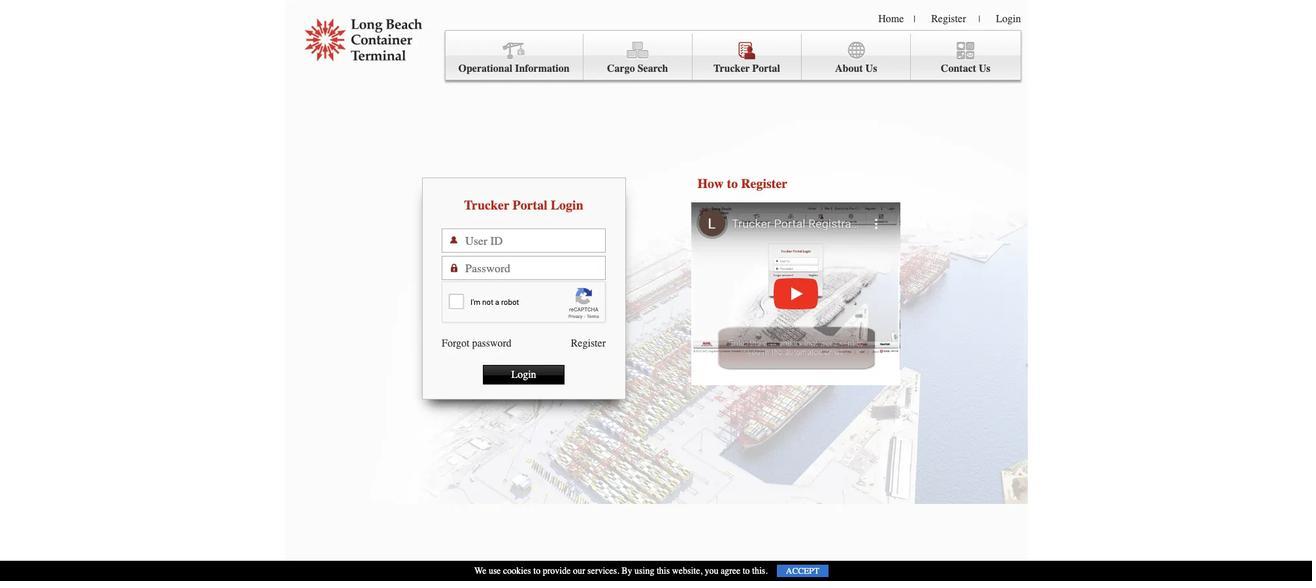 Task type: vqa. For each thing, say whether or not it's contained in the screenshot.
1st Us from the right
yes



Task type: locate. For each thing, give the bounding box(es) containing it.
2 vertical spatial login
[[511, 369, 536, 381]]

us
[[866, 63, 878, 75], [979, 63, 991, 75]]

1 vertical spatial register link
[[571, 338, 606, 350]]

register link
[[932, 13, 967, 25], [571, 338, 606, 350]]

you
[[705, 566, 719, 577]]

menu bar containing operational information
[[445, 30, 1021, 80]]

1 vertical spatial register
[[741, 177, 788, 192]]

1 vertical spatial login
[[551, 198, 584, 213]]

2 us from the left
[[979, 63, 991, 75]]

this.
[[753, 566, 768, 577]]

1 horizontal spatial trucker
[[714, 63, 750, 75]]

trucker for trucker portal login
[[464, 198, 510, 213]]

operational information link
[[446, 34, 584, 80]]

trucker inside "link"
[[714, 63, 750, 75]]

to left this.
[[743, 566, 750, 577]]

trucker portal
[[714, 63, 781, 75]]

login link
[[997, 13, 1021, 25]]

our
[[573, 566, 586, 577]]

cargo
[[607, 63, 635, 75]]

login for login button
[[511, 369, 536, 381]]

to right cookies
[[534, 566, 541, 577]]

portal inside "link"
[[753, 63, 781, 75]]

1 horizontal spatial to
[[727, 177, 738, 192]]

us inside "link"
[[866, 63, 878, 75]]

by
[[622, 566, 633, 577]]

2 | from the left
[[979, 14, 981, 25]]

2 horizontal spatial to
[[743, 566, 750, 577]]

trucker portal link
[[693, 34, 802, 80]]

| right home "link"
[[914, 14, 916, 25]]

us right about
[[866, 63, 878, 75]]

trucker for trucker portal
[[714, 63, 750, 75]]

0 vertical spatial portal
[[753, 63, 781, 75]]

login up user id text box
[[551, 198, 584, 213]]

to right how
[[727, 177, 738, 192]]

information
[[515, 63, 570, 75]]

0 horizontal spatial trucker
[[464, 198, 510, 213]]

us right 'contact'
[[979, 63, 991, 75]]

0 horizontal spatial us
[[866, 63, 878, 75]]

agree
[[721, 566, 741, 577]]

0 horizontal spatial register
[[571, 338, 606, 350]]

1 horizontal spatial us
[[979, 63, 991, 75]]

Password password field
[[465, 257, 605, 280]]

to
[[727, 177, 738, 192], [534, 566, 541, 577], [743, 566, 750, 577]]

menu bar
[[445, 30, 1021, 80]]

0 horizontal spatial login
[[511, 369, 536, 381]]

contact us link
[[911, 34, 1021, 80]]

login inside button
[[511, 369, 536, 381]]

portal
[[753, 63, 781, 75], [513, 198, 548, 213]]

1 vertical spatial portal
[[513, 198, 548, 213]]

1 vertical spatial trucker
[[464, 198, 510, 213]]

login down password
[[511, 369, 536, 381]]

User ID text field
[[465, 229, 605, 252]]

| left login link
[[979, 14, 981, 25]]

0 horizontal spatial |
[[914, 14, 916, 25]]

0 horizontal spatial portal
[[513, 198, 548, 213]]

0 vertical spatial register link
[[932, 13, 967, 25]]

how to register
[[698, 177, 788, 192]]

1 horizontal spatial portal
[[753, 63, 781, 75]]

0 vertical spatial login
[[997, 13, 1021, 25]]

1 us from the left
[[866, 63, 878, 75]]

contact
[[941, 63, 977, 75]]

forgot
[[442, 338, 470, 350]]

trucker
[[714, 63, 750, 75], [464, 198, 510, 213]]

login up contact us 'link'
[[997, 13, 1021, 25]]

|
[[914, 14, 916, 25], [979, 14, 981, 25]]

login
[[997, 13, 1021, 25], [551, 198, 584, 213], [511, 369, 536, 381]]

contact us
[[941, 63, 991, 75]]

trucker portal login
[[464, 198, 584, 213]]

0 vertical spatial trucker
[[714, 63, 750, 75]]

operational information
[[459, 63, 570, 75]]

2 horizontal spatial register
[[932, 13, 967, 25]]

us inside 'link'
[[979, 63, 991, 75]]

2 horizontal spatial login
[[997, 13, 1021, 25]]

cargo search link
[[584, 34, 693, 80]]

1 horizontal spatial |
[[979, 14, 981, 25]]

register
[[932, 13, 967, 25], [741, 177, 788, 192], [571, 338, 606, 350]]

forgot password
[[442, 338, 512, 350]]



Task type: describe. For each thing, give the bounding box(es) containing it.
portal for trucker portal login
[[513, 198, 548, 213]]

about us link
[[802, 34, 911, 80]]

we
[[475, 566, 487, 577]]

1 horizontal spatial register link
[[932, 13, 967, 25]]

0 vertical spatial register
[[932, 13, 967, 25]]

using
[[635, 566, 655, 577]]

2 vertical spatial register
[[571, 338, 606, 350]]

cargo search
[[607, 63, 668, 75]]

we use cookies to provide our services. by using this website, you agree to this.
[[475, 566, 768, 577]]

accept
[[786, 567, 820, 577]]

website,
[[672, 566, 703, 577]]

us for contact us
[[979, 63, 991, 75]]

password
[[472, 338, 512, 350]]

portal for trucker portal
[[753, 63, 781, 75]]

provide
[[543, 566, 571, 577]]

forgot password link
[[442, 338, 512, 350]]

about
[[835, 63, 863, 75]]

search
[[638, 63, 668, 75]]

accept button
[[777, 565, 829, 578]]

login for login link
[[997, 13, 1021, 25]]

1 | from the left
[[914, 14, 916, 25]]

1 horizontal spatial register
[[741, 177, 788, 192]]

this
[[657, 566, 670, 577]]

use
[[489, 566, 501, 577]]

0 horizontal spatial to
[[534, 566, 541, 577]]

us for about us
[[866, 63, 878, 75]]

cookies
[[503, 566, 531, 577]]

0 horizontal spatial register link
[[571, 338, 606, 350]]

operational
[[459, 63, 513, 75]]

home
[[879, 13, 904, 25]]

about us
[[835, 63, 878, 75]]

1 horizontal spatial login
[[551, 198, 584, 213]]

login button
[[483, 365, 565, 385]]

home link
[[879, 13, 904, 25]]

how
[[698, 177, 724, 192]]

services.
[[588, 566, 620, 577]]



